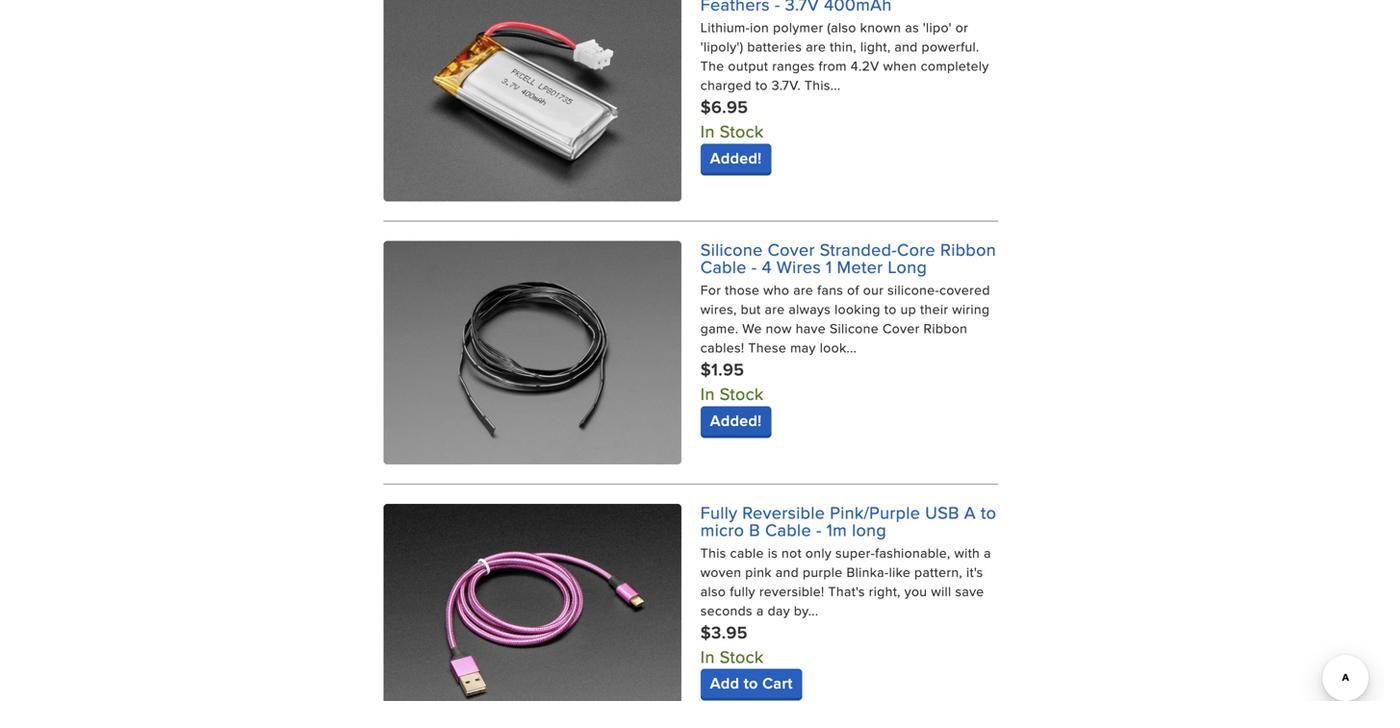Task type: vqa. For each thing, say whether or not it's contained in the screenshot.
batteries
yes



Task type: locate. For each thing, give the bounding box(es) containing it.
their
[[920, 300, 948, 319]]

a
[[984, 544, 991, 563], [756, 601, 764, 621]]

cover
[[768, 237, 815, 262], [883, 319, 920, 339]]

when
[[883, 56, 917, 76]]

to left up
[[884, 300, 897, 319]]

those
[[725, 281, 760, 300]]

long
[[852, 518, 887, 542]]

fully reversible pink/purple usb a to micro b cable - 1m long this cable is not only super-fashionable, with a woven pink and purple blinka-like pattern, it's also fully reversible! that's right, you will save seconds a day by... $3.95 in stock add to cart
[[701, 500, 997, 695]]

3 in from the top
[[701, 645, 715, 669]]

added! inside silicone cover stranded-core ribbon cable - 4 wires 1 meter long for those who are fans of our silicone-covered wires, but are always looking to up their wiring game. we now have silicone cover ribbon cables! these may look... $1.95 in stock added!
[[710, 410, 762, 432]]

and
[[895, 37, 918, 56], [776, 563, 799, 582]]

2 added! link from the top
[[701, 407, 771, 436]]

that's
[[828, 582, 865, 601]]

cable
[[730, 544, 764, 563]]

to left 3.7v. at the top of the page
[[756, 76, 768, 95]]

0 horizontal spatial cover
[[768, 237, 815, 262]]

you
[[905, 582, 927, 601]]

only
[[806, 544, 832, 563]]

1 vertical spatial and
[[776, 563, 799, 582]]

to
[[756, 76, 768, 95], [884, 300, 897, 319], [981, 500, 997, 525], [744, 672, 758, 695]]

1 stock from the top
[[720, 119, 764, 144]]

ribbon
[[940, 237, 996, 262], [924, 319, 968, 339]]

powerful.
[[922, 37, 980, 56]]

0 vertical spatial cover
[[768, 237, 815, 262]]

1 horizontal spatial cable
[[765, 518, 811, 542]]

silicone up those
[[701, 237, 763, 262]]

stock up add to cart link
[[720, 645, 764, 669]]

stock down cables!
[[720, 382, 764, 406]]

ranges
[[772, 56, 815, 76]]

1 vertical spatial in
[[701, 382, 715, 406]]

1 in from the top
[[701, 119, 715, 144]]

0 vertical spatial added! link
[[701, 144, 771, 173]]

0 vertical spatial cable
[[701, 255, 747, 279]]

always
[[789, 300, 831, 319]]

are inside lithium-ion polymer (also known as 'lipo' or 'lipoly') batteries are thin, light, and powerful. the output ranges from 4.2v when completely charged to 3.7v. this...
[[806, 37, 826, 56]]

or
[[956, 18, 969, 37]]

0 vertical spatial silicone
[[701, 237, 763, 262]]

added! link
[[701, 144, 771, 173], [701, 407, 771, 436]]

micro
[[701, 518, 744, 542]]

woven
[[701, 563, 742, 582]]

stock inside fully reversible pink/purple usb a to micro b cable - 1m long this cable is not only super-fashionable, with a woven pink and purple blinka-like pattern, it's also fully reversible! that's right, you will save seconds a day by... $3.95 in stock add to cart
[[720, 645, 764, 669]]

to inside lithium-ion polymer (also known as 'lipo' or 'lipoly') batteries are thin, light, and powerful. the output ranges from 4.2v when completely charged to 3.7v. this...
[[756, 76, 768, 95]]

3.7v.
[[772, 76, 801, 95]]

added! link for $1.95
[[701, 407, 771, 436]]

2 in from the top
[[701, 382, 715, 406]]

are
[[806, 37, 826, 56], [793, 281, 814, 300], [765, 300, 785, 319]]

0 horizontal spatial -
[[752, 255, 757, 279]]

also
[[701, 582, 726, 601]]

ribbon right up
[[924, 319, 968, 339]]

1
[[826, 255, 832, 279]]

1 horizontal spatial silicone
[[830, 319, 879, 339]]

4
[[762, 255, 772, 279]]

1 vertical spatial cover
[[883, 319, 920, 339]]

and inside lithium-ion polymer (also known as 'lipo' or 'lipoly') batteries are thin, light, and powerful. the output ranges from 4.2v when completely charged to 3.7v. this...
[[895, 37, 918, 56]]

are right but
[[765, 300, 785, 319]]

wires,
[[701, 300, 737, 319]]

known
[[860, 18, 901, 37]]

of
[[847, 281, 859, 300]]

silicone down of
[[830, 319, 879, 339]]

stock
[[720, 119, 764, 144], [720, 382, 764, 406], [720, 645, 764, 669]]

- inside silicone cover stranded-core ribbon cable - 4 wires 1 meter long for those who are fans of our silicone-covered wires, but are always looking to up their wiring game. we now have silicone cover ribbon cables! these may look... $1.95 in stock added!
[[752, 255, 757, 279]]

cable up for
[[701, 255, 747, 279]]

and inside fully reversible pink/purple usb a to micro b cable - 1m long this cable is not only super-fashionable, with a woven pink and purple blinka-like pattern, it's also fully reversible! that's right, you will save seconds a day by... $3.95 in stock add to cart
[[776, 563, 799, 582]]

is
[[768, 544, 778, 563]]

0 horizontal spatial cable
[[701, 255, 747, 279]]

cable up not
[[765, 518, 811, 542]]

added!
[[710, 147, 762, 169], [710, 410, 762, 432]]

1 vertical spatial -
[[816, 518, 822, 542]]

stock for $3.95
[[720, 645, 764, 669]]

b
[[749, 518, 760, 542]]

1m
[[827, 518, 847, 542]]

are down the 'wires'
[[793, 281, 814, 300]]

- left 4
[[752, 255, 757, 279]]

slim lithium ion polymer battery 3.7v 400mah with jst 2-ph connector and short cable image
[[384, 0, 681, 202]]

0 vertical spatial -
[[752, 255, 757, 279]]

2 vertical spatial stock
[[720, 645, 764, 669]]

are left thin,
[[806, 37, 826, 56]]

3 stock from the top
[[720, 645, 764, 669]]

fans
[[817, 281, 843, 300]]

fully reversible pink/purple usb a to micro b cable image
[[384, 504, 681, 702]]

in for $1.95
[[701, 382, 715, 406]]

output
[[728, 56, 768, 76]]

look...
[[820, 339, 857, 358]]

0 horizontal spatial a
[[756, 601, 764, 621]]

stock inside silicone cover stranded-core ribbon cable - 4 wires 1 meter long for those who are fans of our silicone-covered wires, but are always looking to up their wiring game. we now have silicone cover ribbon cables! these may look... $1.95 in stock added!
[[720, 382, 764, 406]]

will
[[931, 582, 952, 601]]

pattern,
[[915, 563, 963, 582]]

have
[[796, 319, 826, 339]]

reversible!
[[759, 582, 825, 601]]

cart
[[763, 672, 793, 695]]

1 vertical spatial added! link
[[701, 407, 771, 436]]

in up add
[[701, 645, 715, 669]]

covered
[[940, 281, 990, 300]]

a
[[964, 500, 976, 525]]

polymer
[[773, 18, 823, 37]]

0 horizontal spatial and
[[776, 563, 799, 582]]

1 horizontal spatial and
[[895, 37, 918, 56]]

in inside fully reversible pink/purple usb a to micro b cable - 1m long this cable is not only super-fashionable, with a woven pink and purple blinka-like pattern, it's also fully reversible! that's right, you will save seconds a day by... $3.95 in stock add to cart
[[701, 645, 715, 669]]

1 vertical spatial cable
[[765, 518, 811, 542]]

cover left 'their'
[[883, 319, 920, 339]]

$3.95
[[701, 620, 748, 645]]

- left the "1m"
[[816, 518, 822, 542]]

and right pink
[[776, 563, 799, 582]]

to inside silicone cover stranded-core ribbon cable - 4 wires 1 meter long for those who are fans of our silicone-covered wires, but are always looking to up their wiring game. we now have silicone cover ribbon cables! these may look... $1.95 in stock added!
[[884, 300, 897, 319]]

added! link down $1.95
[[701, 407, 771, 436]]

a left day on the bottom right of the page
[[756, 601, 764, 621]]

ion
[[750, 18, 769, 37]]

day
[[768, 601, 790, 621]]

stock down charged
[[720, 119, 764, 144]]

as
[[905, 18, 919, 37]]

a coiled silicone cover stranded-core ribbon cable - 4 wires 1 meter long image
[[384, 241, 681, 465]]

added! down $6.95
[[710, 147, 762, 169]]

add
[[710, 672, 740, 695]]

a right with
[[984, 544, 991, 563]]

0 horizontal spatial silicone
[[701, 237, 763, 262]]

stock for $1.95
[[720, 382, 764, 406]]

2 added! from the top
[[710, 410, 762, 432]]

2 vertical spatial in
[[701, 645, 715, 669]]

reversible
[[742, 500, 825, 525]]

1 added! from the top
[[710, 147, 762, 169]]

1 vertical spatial added!
[[710, 410, 762, 432]]

'lipoly')
[[701, 37, 744, 56]]

wiring
[[952, 300, 990, 319]]

meter
[[837, 255, 883, 279]]

wires
[[777, 255, 821, 279]]

-
[[752, 255, 757, 279], [816, 518, 822, 542]]

in down cables!
[[701, 382, 715, 406]]

cable
[[701, 255, 747, 279], [765, 518, 811, 542]]

added! link down $6.95
[[701, 144, 771, 173]]

2 stock from the top
[[720, 382, 764, 406]]

but
[[741, 300, 761, 319]]

from
[[819, 56, 847, 76]]

and right light, at the right top of the page
[[895, 37, 918, 56]]

1 horizontal spatial a
[[984, 544, 991, 563]]

1 horizontal spatial -
[[816, 518, 822, 542]]

1 horizontal spatial cover
[[883, 319, 920, 339]]

in inside silicone cover stranded-core ribbon cable - 4 wires 1 meter long for those who are fans of our silicone-covered wires, but are always looking to up their wiring game. we now have silicone cover ribbon cables! these may look... $1.95 in stock added!
[[701, 382, 715, 406]]

added! down $1.95
[[710, 410, 762, 432]]

1 added! link from the top
[[701, 144, 771, 173]]

cover left 1 at the top right of the page
[[768, 237, 815, 262]]

ribbon up covered
[[940, 237, 996, 262]]

stock inside '$6.95 in stock added!'
[[720, 119, 764, 144]]

0 vertical spatial stock
[[720, 119, 764, 144]]

0 vertical spatial added!
[[710, 147, 762, 169]]

0 vertical spatial ribbon
[[940, 237, 996, 262]]

pink/purple
[[830, 500, 920, 525]]

added! link inside lithium ion polymer battery ideal for feathers - 3.7v 400mah element
[[701, 144, 771, 173]]

0 vertical spatial in
[[701, 119, 715, 144]]

in down charged
[[701, 119, 715, 144]]

fashionable,
[[875, 544, 951, 563]]

blinka-
[[847, 563, 889, 582]]

1 vertical spatial stock
[[720, 382, 764, 406]]

0 vertical spatial and
[[895, 37, 918, 56]]



Task type: describe. For each thing, give the bounding box(es) containing it.
'lipo'
[[923, 18, 952, 37]]

up
[[901, 300, 916, 319]]

now
[[766, 319, 792, 339]]

fully
[[730, 582, 756, 601]]

seconds
[[701, 601, 753, 621]]

right,
[[869, 582, 901, 601]]

$6.95
[[701, 94, 748, 120]]

game.
[[701, 319, 739, 339]]

lithium-ion polymer (also known as 'lipo' or 'lipoly') batteries are thin, light, and powerful. the output ranges from 4.2v when completely charged to 3.7v. this...
[[701, 18, 989, 95]]

added! inside '$6.95 in stock added!'
[[710, 147, 762, 169]]

like
[[889, 563, 911, 582]]

charged
[[701, 76, 752, 95]]

4.2v
[[851, 56, 880, 76]]

cable inside silicone cover stranded-core ribbon cable - 4 wires 1 meter long for those who are fans of our silicone-covered wires, but are always looking to up their wiring game. we now have silicone cover ribbon cables! these may look... $1.95 in stock added!
[[701, 255, 747, 279]]

this...
[[805, 76, 841, 95]]

super-
[[836, 544, 875, 563]]

thin,
[[830, 37, 857, 56]]

purple
[[803, 563, 843, 582]]

add to cart link
[[701, 669, 803, 698]]

lithium ion polymer battery ideal for feathers - 3.7v 400mah element
[[384, 0, 998, 222]]

usb
[[925, 500, 960, 525]]

$1.95
[[701, 357, 744, 382]]

the
[[701, 56, 724, 76]]

fully reversible pink/purple usb a to micro b cable - 1m long link
[[701, 500, 997, 542]]

1 vertical spatial silicone
[[830, 319, 879, 339]]

silicone cover stranded-core ribbon cable - 4 wires 1 meter long element
[[384, 237, 998, 485]]

1 vertical spatial ribbon
[[924, 319, 968, 339]]

core
[[897, 237, 936, 262]]

fully reversible pink/purple usb a to micro b cable - 1m long element
[[384, 500, 998, 702]]

(also
[[827, 18, 856, 37]]

silicone cover stranded-core ribbon cable - 4 wires 1 meter long for those who are fans of our silicone-covered wires, but are always looking to up their wiring game. we now have silicone cover ribbon cables! these may look... $1.95 in stock added!
[[701, 237, 996, 432]]

batteries
[[747, 37, 802, 56]]

added! link for $6.95
[[701, 144, 771, 173]]

silicone-
[[888, 281, 940, 300]]

lithium-
[[701, 18, 750, 37]]

it's
[[966, 563, 983, 582]]

0 vertical spatial a
[[984, 544, 991, 563]]

- inside fully reversible pink/purple usb a to micro b cable - 1m long this cable is not only super-fashionable, with a woven pink and purple blinka-like pattern, it's also fully reversible! that's right, you will save seconds a day by... $3.95 in stock add to cart
[[816, 518, 822, 542]]

fully
[[701, 500, 738, 525]]

long
[[888, 255, 927, 279]]

not
[[782, 544, 802, 563]]

by...
[[794, 601, 819, 621]]

pink
[[745, 563, 772, 582]]

to right add
[[744, 672, 758, 695]]

silicone cover stranded-core ribbon cable - 4 wires 1 meter long link
[[701, 237, 996, 279]]

for
[[701, 281, 721, 300]]

may
[[790, 339, 816, 358]]

$6.95 in stock added!
[[701, 94, 764, 169]]

light,
[[860, 37, 891, 56]]

this
[[701, 544, 726, 563]]

cable inside fully reversible pink/purple usb a to micro b cable - 1m long this cable is not only super-fashionable, with a woven pink and purple blinka-like pattern, it's also fully reversible! that's right, you will save seconds a day by... $3.95 in stock add to cart
[[765, 518, 811, 542]]

we
[[742, 319, 762, 339]]

cables!
[[701, 339, 745, 358]]

these
[[748, 339, 787, 358]]

our
[[863, 281, 884, 300]]

with
[[954, 544, 980, 563]]

to right a
[[981, 500, 997, 525]]

in inside '$6.95 in stock added!'
[[701, 119, 715, 144]]

completely
[[921, 56, 989, 76]]

stranded-
[[820, 237, 897, 262]]

1 vertical spatial a
[[756, 601, 764, 621]]

in for $3.95
[[701, 645, 715, 669]]

who
[[764, 281, 790, 300]]

looking
[[835, 300, 881, 319]]

save
[[955, 582, 984, 601]]



